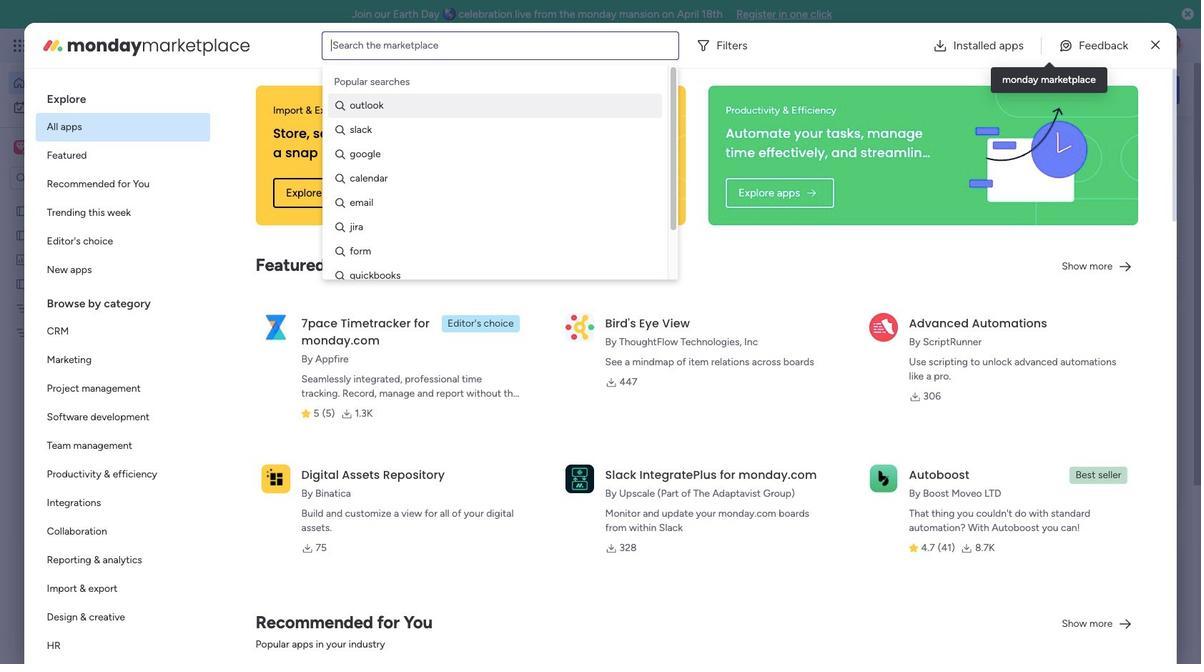 Task type: vqa. For each thing, say whether or not it's contained in the screenshot.
NEW DEAL
no



Task type: describe. For each thing, give the bounding box(es) containing it.
Search in workspace field
[[30, 170, 119, 186]]

2 image
[[990, 29, 1003, 45]]

help center element
[[966, 619, 1180, 664]]

circle o image
[[987, 199, 996, 210]]

getting started element
[[966, 550, 1180, 607]]

add to favorites image
[[424, 465, 438, 480]]

v2 user feedback image
[[977, 82, 988, 98]]

see plans image
[[237, 38, 250, 54]]

0 vertical spatial component image
[[473, 312, 486, 325]]

templates image image
[[978, 316, 1167, 415]]

2 workspace image from the left
[[16, 139, 26, 155]]

1 heading from the top
[[35, 80, 210, 113]]

public board image
[[15, 228, 29, 242]]

public dashboard image
[[15, 252, 29, 266]]

circle o image
[[987, 218, 996, 228]]

1 vertical spatial public board image
[[15, 277, 29, 290]]

1 banner logo image from the left
[[483, 86, 669, 225]]

v2 bolt switch image
[[1089, 82, 1097, 98]]

2 check circle image from the top
[[987, 181, 996, 192]]

0 horizontal spatial terry turtle image
[[255, 617, 283, 645]]



Task type: locate. For each thing, give the bounding box(es) containing it.
0 horizontal spatial banner logo image
[[483, 86, 669, 225]]

list box
[[35, 80, 210, 664], [0, 196, 182, 537]]

1 vertical spatial heading
[[35, 285, 210, 318]]

1 horizontal spatial component image
[[473, 312, 486, 325]]

0 vertical spatial terry turtle image
[[1162, 34, 1184, 57]]

1 horizontal spatial terry turtle image
[[1162, 34, 1184, 57]]

0 vertical spatial public board image
[[15, 204, 29, 217]]

0 vertical spatial check circle image
[[987, 163, 996, 174]]

workspace image
[[14, 139, 28, 155], [16, 139, 26, 155]]

0 vertical spatial heading
[[35, 80, 210, 113]]

check circle image
[[987, 163, 996, 174], [987, 181, 996, 192]]

option
[[9, 72, 174, 94], [9, 96, 174, 119], [35, 113, 210, 142], [35, 142, 210, 170], [35, 170, 210, 199], [0, 198, 182, 201], [35, 199, 210, 227], [35, 227, 210, 256], [35, 256, 210, 285], [35, 318, 210, 346], [35, 346, 210, 375], [35, 375, 210, 403], [35, 403, 210, 432], [35, 432, 210, 461], [35, 461, 210, 489], [35, 489, 210, 518], [35, 518, 210, 546], [35, 546, 210, 575], [35, 575, 210, 604], [35, 604, 210, 632], [35, 632, 210, 661]]

2 heading from the top
[[35, 285, 210, 318]]

0 vertical spatial dapulse x slim image
[[1152, 37, 1160, 54]]

public board image inside "quick search results" list box
[[239, 465, 255, 481]]

dapulse x slim image
[[1152, 37, 1160, 54], [1159, 132, 1176, 149]]

monday marketplace image
[[1042, 39, 1056, 53]]

banner logo image
[[483, 86, 669, 225], [936, 86, 1122, 225]]

app logo image
[[261, 313, 290, 342], [565, 313, 594, 342], [869, 313, 898, 342], [261, 465, 290, 493], [565, 465, 594, 493], [869, 465, 898, 493]]

1 vertical spatial check circle image
[[987, 181, 996, 192]]

2 vertical spatial public board image
[[239, 465, 255, 481]]

public board image
[[15, 204, 29, 217], [15, 277, 29, 290], [239, 465, 255, 481]]

component image
[[473, 312, 486, 325], [239, 487, 252, 500]]

2 banner logo image from the left
[[936, 86, 1122, 225]]

monday marketplace image
[[41, 34, 64, 57]]

terry turtle image
[[1162, 34, 1184, 57], [255, 617, 283, 645]]

heading
[[35, 80, 210, 113], [35, 285, 210, 318]]

1 horizontal spatial banner logo image
[[936, 86, 1122, 225]]

update feed image
[[979, 39, 993, 53]]

0 horizontal spatial component image
[[239, 487, 252, 500]]

quick search results list box
[[221, 162, 931, 527]]

1 vertical spatial dapulse x slim image
[[1159, 132, 1176, 149]]

workspace selection element
[[14, 139, 119, 157]]

1 vertical spatial terry turtle image
[[255, 617, 283, 645]]

notifications image
[[948, 39, 962, 53]]

help image
[[1109, 39, 1123, 53]]

1 check circle image from the top
[[987, 163, 996, 174]]

1 workspace image from the left
[[14, 139, 28, 155]]

select product image
[[13, 39, 27, 53]]

search everything image
[[1077, 39, 1091, 53]]

1 vertical spatial component image
[[239, 487, 252, 500]]



